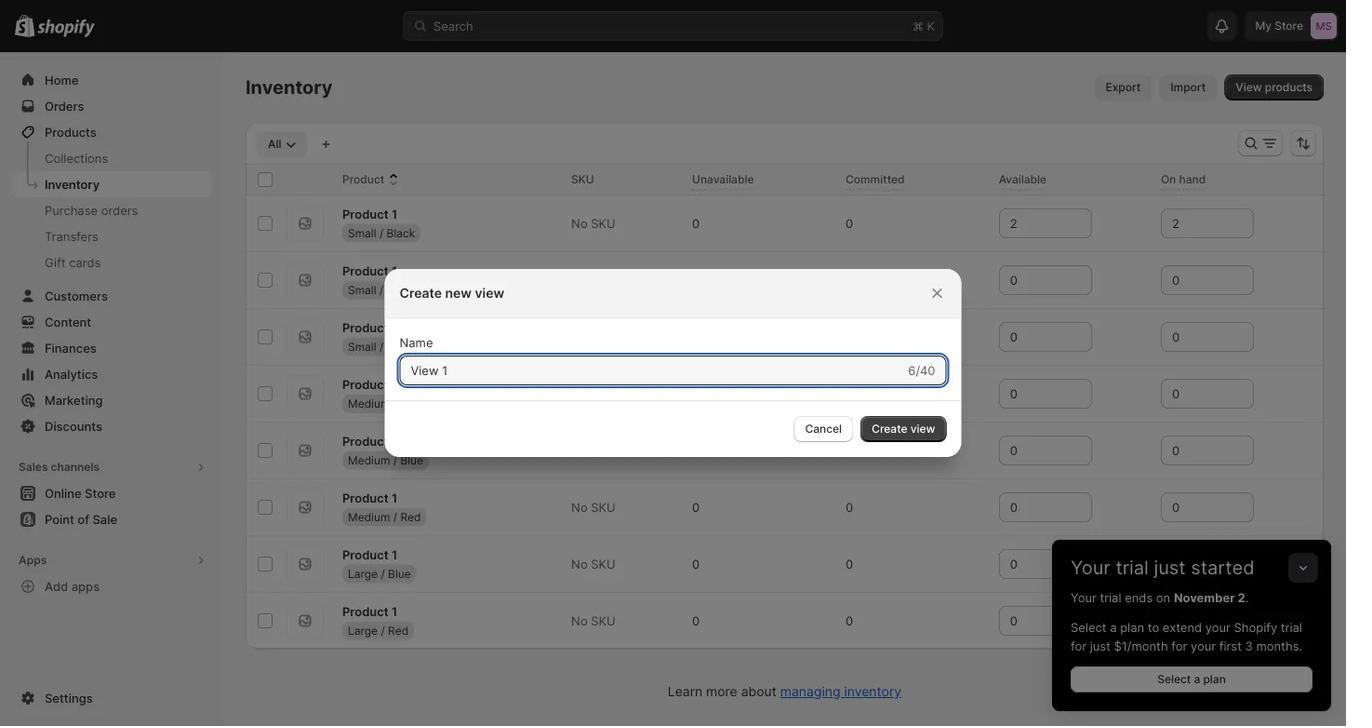 Task type: locate. For each thing, give the bounding box(es) containing it.
1 small from the top
[[348, 226, 377, 239]]

your
[[1206, 620, 1231, 634], [1191, 639, 1217, 653]]

import button
[[1160, 74, 1218, 101]]

product 1 link for product 1 small / red
[[343, 318, 398, 337]]

1 up "large / red" link
[[392, 604, 398, 618]]

product for product 1 small / red
[[343, 320, 389, 334]]

apps button
[[11, 547, 212, 573]]

/ for product 1 large / blue
[[381, 567, 385, 580]]

2 vertical spatial red
[[388, 623, 409, 637]]

product 1 small / blue
[[343, 263, 410, 296]]

/ inside product 1 medium / blue
[[393, 453, 397, 467]]

1 vertical spatial black
[[401, 396, 429, 410]]

product inside product 1 small / blue
[[343, 263, 389, 278]]

gift
[[45, 255, 66, 269]]

5 1 from the top
[[392, 434, 398, 448]]

create new view
[[400, 285, 505, 301]]

sales channels button
[[11, 454, 212, 480]]

create left new
[[400, 285, 442, 301]]

your trial just started button
[[1053, 540, 1332, 579]]

1 inside 'product 1 small / red'
[[392, 320, 398, 334]]

product for product
[[343, 173, 385, 186]]

red for product 1 small / red
[[387, 340, 407, 353]]

0 vertical spatial trial
[[1116, 556, 1149, 579]]

4 product from the top
[[343, 320, 389, 334]]

product up the product 1 small / black
[[343, 173, 385, 186]]

0 vertical spatial blue
[[387, 283, 410, 296]]

plan inside "link"
[[1204, 673, 1227, 686]]

your inside your trial just started dropdown button
[[1071, 556, 1111, 579]]

medium up product 1 medium / red
[[348, 453, 390, 467]]

product inside product 1 medium / blue
[[343, 434, 389, 448]]

trial for just
[[1116, 556, 1149, 579]]

3 1 from the top
[[392, 320, 398, 334]]

committed
[[846, 173, 905, 186]]

no sku for product 1 medium / black
[[572, 386, 616, 401]]

search
[[434, 19, 474, 33]]

1 product 1 link from the top
[[343, 205, 398, 223]]

products
[[1266, 81, 1313, 94]]

1 no from the top
[[572, 216, 588, 230]]

2 vertical spatial blue
[[388, 567, 411, 580]]

your up your trial ends on november 2 .
[[1071, 556, 1111, 579]]

to
[[1148, 620, 1160, 634]]

7 product from the top
[[343, 490, 389, 505]]

1 up small / red link
[[392, 320, 398, 334]]

2 for from the left
[[1172, 639, 1188, 653]]

blue inside product 1 small / blue
[[387, 283, 410, 296]]

8 product 1 link from the top
[[343, 602, 398, 621]]

1 inside product 1 medium / blue
[[392, 434, 398, 448]]

plan down first
[[1204, 673, 1227, 686]]

just inside "select a plan to extend your shopify trial for just $1/month for your first 3 months."
[[1091, 639, 1111, 653]]

for down 'extend'
[[1172, 639, 1188, 653]]

product 1 small / red
[[343, 320, 407, 353]]

ends
[[1126, 590, 1153, 605]]

product up small / black link
[[343, 206, 389, 221]]

0 horizontal spatial plan
[[1121, 620, 1145, 634]]

0 vertical spatial small
[[348, 226, 377, 239]]

1 horizontal spatial just
[[1155, 556, 1186, 579]]

select a plan link
[[1071, 666, 1313, 693]]

a up $1/month
[[1111, 620, 1117, 634]]

plan for select a plan to extend your shopify trial for just $1/month for your first 3 months.
[[1121, 620, 1145, 634]]

2 large from the top
[[348, 623, 378, 637]]

black up product 1 medium / blue
[[401, 396, 429, 410]]

1 inside product 1 medium / red
[[392, 490, 398, 505]]

6 product 1 link from the top
[[343, 488, 398, 507]]

0 horizontal spatial for
[[1071, 639, 1087, 653]]

6 1 from the top
[[392, 490, 398, 505]]

create inside button
[[872, 422, 908, 436]]

/ inside the product 1 large / red
[[381, 623, 385, 637]]

/ up product 1 medium / red
[[393, 453, 397, 467]]

small inside 'product 1 small / red'
[[348, 340, 377, 353]]

1 1 from the top
[[392, 206, 398, 221]]

create
[[400, 285, 442, 301], [872, 422, 908, 436]]

product up medium / red "link"
[[343, 490, 389, 505]]

0 vertical spatial medium
[[348, 396, 390, 410]]

collections
[[45, 151, 108, 165]]

1 no sku from the top
[[572, 216, 616, 230]]

black inside the product 1 small / black
[[387, 226, 415, 239]]

1 inside product 1 small / blue
[[392, 263, 398, 278]]

view
[[475, 285, 505, 301], [911, 422, 936, 436]]

product up "large / red" link
[[343, 604, 389, 618]]

1 vertical spatial inventory
[[45, 177, 100, 191]]

large up the product 1 large / red
[[348, 567, 378, 580]]

1 vertical spatial a
[[1195, 673, 1201, 686]]

/ inside product 1 large / blue
[[381, 567, 385, 580]]

product up small / red link
[[343, 320, 389, 334]]

large down large / blue link
[[348, 623, 378, 637]]

1 horizontal spatial a
[[1195, 673, 1201, 686]]

1 vertical spatial create
[[872, 422, 908, 436]]

2 vertical spatial medium
[[348, 510, 390, 523]]

2 medium from the top
[[348, 453, 390, 467]]

1 vertical spatial large
[[348, 623, 378, 637]]

1 for product 1 medium / black
[[392, 377, 398, 391]]

/ left name
[[380, 340, 384, 353]]

product inside the product 1 small / black
[[343, 206, 389, 221]]

2 vertical spatial small
[[348, 340, 377, 353]]

product for product 1 small / blue
[[343, 263, 389, 278]]

Name text field
[[400, 356, 905, 385]]

1 product from the top
[[343, 173, 385, 186]]

/ inside product 1 small / blue
[[380, 283, 384, 296]]

1 horizontal spatial plan
[[1204, 673, 1227, 686]]

0 vertical spatial black
[[387, 226, 415, 239]]

1 medium from the top
[[348, 396, 390, 410]]

small up product 1 small / blue
[[348, 226, 377, 239]]

0 vertical spatial your
[[1206, 620, 1231, 634]]

/ for product 1 medium / red
[[393, 510, 397, 523]]

1 large from the top
[[348, 567, 378, 580]]

create for create view
[[872, 422, 908, 436]]

shopify image
[[37, 19, 95, 38]]

1 vertical spatial view
[[911, 422, 936, 436]]

1 vertical spatial your
[[1071, 590, 1097, 605]]

1 vertical spatial select
[[1158, 673, 1192, 686]]

/ for product 1 small / black
[[380, 226, 384, 239]]

1 up small / blue link
[[392, 263, 398, 278]]

view products link
[[1225, 74, 1325, 101]]

large inside the product 1 large / red
[[348, 623, 378, 637]]

1 horizontal spatial create
[[872, 422, 908, 436]]

product 1 link up large / blue link
[[343, 545, 398, 564]]

4 no sku from the top
[[572, 500, 616, 514]]

product 1 link up small / blue link
[[343, 261, 398, 280]]

1 up medium / blue link
[[392, 434, 398, 448]]

5 no sku from the top
[[572, 557, 616, 571]]

sku button
[[572, 170, 613, 189]]

product 1 link up medium / blue link
[[343, 432, 398, 450]]

sku inside button
[[572, 173, 594, 186]]

1 up large / blue link
[[392, 547, 398, 562]]

0 horizontal spatial select
[[1071, 620, 1107, 634]]

red up product 1 large / blue
[[401, 510, 421, 523]]

2
[[1238, 590, 1246, 605]]

product 1 large / red
[[343, 604, 409, 637]]

6 no sku from the top
[[572, 613, 616, 628]]

8 1 from the top
[[392, 604, 398, 618]]

red inside 'product 1 small / red'
[[387, 340, 407, 353]]

black up product 1 small / blue
[[387, 226, 415, 239]]

no sku
[[572, 216, 616, 230], [572, 386, 616, 401], [572, 443, 616, 457], [572, 500, 616, 514], [572, 557, 616, 571], [572, 613, 616, 628]]

red down large / blue link
[[388, 623, 409, 637]]

blue for product 1 medium / blue
[[401, 453, 424, 467]]

3 product from the top
[[343, 263, 389, 278]]

select left the to
[[1071, 620, 1107, 634]]

0 vertical spatial select
[[1071, 620, 1107, 634]]

5 product 1 link from the top
[[343, 432, 398, 450]]

a inside "select a plan to extend your shopify trial for just $1/month for your first 3 months."
[[1111, 620, 1117, 634]]

plan inside "select a plan to extend your shopify trial for just $1/month for your first 3 months."
[[1121, 620, 1145, 634]]

committed button
[[846, 170, 924, 189]]

2 no sku from the top
[[572, 386, 616, 401]]

5 no from the top
[[572, 557, 588, 571]]

8 product from the top
[[343, 547, 389, 562]]

no sku for product 1 medium / blue
[[572, 443, 616, 457]]

product 1 link for product 1 large / red
[[343, 602, 398, 621]]

product 1 small / black
[[343, 206, 415, 239]]

1 vertical spatial small
[[348, 283, 377, 296]]

blue inside product 1 medium / blue
[[401, 453, 424, 467]]

select a plan to extend your shopify trial for just $1/month for your first 3 months.
[[1071, 620, 1303, 653]]

1 inside product 1 medium / black
[[392, 377, 398, 391]]

1 up medium / black link
[[392, 377, 398, 391]]

sales channels
[[19, 460, 100, 474]]

product inside the product 1 large / red
[[343, 604, 389, 618]]

3 product 1 link from the top
[[343, 318, 398, 337]]

0 vertical spatial red
[[387, 340, 407, 353]]

trial inside "select a plan to extend your shopify trial for just $1/month for your first 3 months."
[[1282, 620, 1303, 634]]

7 product 1 link from the top
[[343, 545, 398, 564]]

red inside the product 1 large / red
[[388, 623, 409, 637]]

a inside "link"
[[1195, 673, 1201, 686]]

product up small / blue link
[[343, 263, 389, 278]]

/ for product 1 medium / black
[[393, 396, 397, 410]]

1 inside the product 1 small / black
[[392, 206, 398, 221]]

2 vertical spatial trial
[[1282, 620, 1303, 634]]

trial up months.
[[1282, 620, 1303, 634]]

product inside product 1 medium / red
[[343, 490, 389, 505]]

a down "select a plan to extend your shopify trial for just $1/month for your first 3 months."
[[1195, 673, 1201, 686]]

product for product 1 medium / red
[[343, 490, 389, 505]]

0 vertical spatial create
[[400, 285, 442, 301]]

red up product 1 medium / black
[[387, 340, 407, 353]]

1 horizontal spatial select
[[1158, 673, 1192, 686]]

3 medium from the top
[[348, 510, 390, 523]]

/ up product 1 medium / blue
[[393, 396, 397, 410]]

product 1 medium / black
[[343, 377, 429, 410]]

/ up 'product 1 small / red'
[[380, 283, 384, 296]]

/ up the product 1 large / red
[[381, 567, 385, 580]]

medium inside product 1 medium / black
[[348, 396, 390, 410]]

1 horizontal spatial for
[[1172, 639, 1188, 653]]

no sku for product 1 large / red
[[572, 613, 616, 628]]

1 up medium / red "link"
[[392, 490, 398, 505]]

black inside product 1 medium / black
[[401, 396, 429, 410]]

9 product from the top
[[343, 604, 389, 618]]

no for product 1 small / black
[[572, 216, 588, 230]]

medium up product 1 medium / blue
[[348, 396, 390, 410]]

product 1 link up medium / red "link"
[[343, 488, 398, 507]]

medium inside product 1 medium / red
[[348, 510, 390, 523]]

2 product 1 link from the top
[[343, 261, 398, 280]]

product up large / blue link
[[343, 547, 389, 562]]

blue up the product 1 large / red
[[388, 567, 411, 580]]

just inside dropdown button
[[1155, 556, 1186, 579]]

1
[[392, 206, 398, 221], [392, 263, 398, 278], [392, 320, 398, 334], [392, 377, 398, 391], [392, 434, 398, 448], [392, 490, 398, 505], [392, 547, 398, 562], [392, 604, 398, 618]]

large inside product 1 large / blue
[[348, 567, 378, 580]]

trial inside dropdown button
[[1116, 556, 1149, 579]]

3 no sku from the top
[[572, 443, 616, 457]]

6 no from the top
[[572, 613, 588, 628]]

0 vertical spatial a
[[1111, 620, 1117, 634]]

product inside product 1 large / blue
[[343, 547, 389, 562]]

plan up $1/month
[[1121, 620, 1145, 634]]

0 vertical spatial your
[[1071, 556, 1111, 579]]

black for product 1 medium / black
[[401, 396, 429, 410]]

gift cards
[[45, 255, 101, 269]]

1 vertical spatial trial
[[1101, 590, 1122, 605]]

1 horizontal spatial inventory
[[246, 76, 333, 99]]

small inside product 1 small / blue
[[348, 283, 377, 296]]

create right cancel
[[872, 422, 908, 436]]

cancel button
[[794, 416, 854, 442]]

0 horizontal spatial a
[[1111, 620, 1117, 634]]

2 product from the top
[[343, 206, 389, 221]]

trial left ends on the right bottom
[[1101, 590, 1122, 605]]

plan for select a plan
[[1204, 673, 1227, 686]]

product 1 link up small / red link
[[343, 318, 398, 337]]

small inside the product 1 small / black
[[348, 226, 377, 239]]

channels
[[51, 460, 100, 474]]

/ inside product 1 medium / red
[[393, 510, 397, 523]]

select down "select a plan to extend your shopify trial for just $1/month for your first 3 months."
[[1158, 673, 1192, 686]]

trial up ends on the right bottom
[[1116, 556, 1149, 579]]

7 1 from the top
[[392, 547, 398, 562]]

select for select a plan to extend your shopify trial for just $1/month for your first 3 months.
[[1071, 620, 1107, 634]]

product up medium / blue link
[[343, 434, 389, 448]]

orders
[[101, 203, 138, 217]]

1 inside product 1 large / blue
[[392, 547, 398, 562]]

create view
[[872, 422, 936, 436]]

collections link
[[11, 145, 212, 171]]

product 1 link
[[343, 205, 398, 223], [343, 261, 398, 280], [343, 318, 398, 337], [343, 375, 398, 394], [343, 432, 398, 450], [343, 488, 398, 507], [343, 545, 398, 564], [343, 602, 398, 621]]

gift cards link
[[11, 249, 212, 276]]

product up medium / black link
[[343, 377, 389, 391]]

4 product 1 link from the top
[[343, 375, 398, 394]]

1 inside the product 1 large / red
[[392, 604, 398, 618]]

black for product 1 small / black
[[387, 226, 415, 239]]

0 vertical spatial just
[[1155, 556, 1186, 579]]

1 your from the top
[[1071, 556, 1111, 579]]

0 vertical spatial large
[[348, 567, 378, 580]]

1 horizontal spatial view
[[911, 422, 936, 436]]

transfers
[[45, 229, 98, 243]]

large
[[348, 567, 378, 580], [348, 623, 378, 637]]

/ inside the product 1 small / black
[[380, 226, 384, 239]]

your left ends on the right bottom
[[1071, 590, 1097, 605]]

your left first
[[1191, 639, 1217, 653]]

2 your from the top
[[1071, 590, 1097, 605]]

product inside product 1 medium / black
[[343, 377, 389, 391]]

1 vertical spatial plan
[[1204, 673, 1227, 686]]

blue
[[387, 283, 410, 296], [401, 453, 424, 467], [388, 567, 411, 580]]

sku for product 1 large / blue
[[591, 557, 616, 571]]

1 vertical spatial red
[[401, 510, 421, 523]]

4 1 from the top
[[392, 377, 398, 391]]

product inside 'product 1 small / red'
[[343, 320, 389, 334]]

just up on at the right
[[1155, 556, 1186, 579]]

just left $1/month
[[1091, 639, 1111, 653]]

sku
[[572, 173, 594, 186], [591, 216, 616, 230], [591, 386, 616, 401], [591, 443, 616, 457], [591, 500, 616, 514], [591, 557, 616, 571], [591, 613, 616, 628]]

4 no from the top
[[572, 500, 588, 514]]

2 1 from the top
[[392, 263, 398, 278]]

medium up product 1 large / blue
[[348, 510, 390, 523]]

/ inside 'product 1 small / red'
[[380, 340, 384, 353]]

your up first
[[1206, 620, 1231, 634]]

trial
[[1116, 556, 1149, 579], [1101, 590, 1122, 605], [1282, 620, 1303, 634]]

1 vertical spatial blue
[[401, 453, 424, 467]]

your inside your trial just started element
[[1071, 590, 1097, 605]]

2 small from the top
[[348, 283, 377, 296]]

no
[[572, 216, 588, 230], [572, 386, 588, 401], [572, 443, 588, 457], [572, 500, 588, 514], [572, 557, 588, 571], [572, 613, 588, 628]]

product 1 link up small / black link
[[343, 205, 398, 223]]

small up 'product 1 small / red'
[[348, 283, 377, 296]]

medium
[[348, 396, 390, 410], [348, 453, 390, 467], [348, 510, 390, 523]]

select inside "link"
[[1158, 673, 1192, 686]]

product inside button
[[343, 173, 385, 186]]

1 vertical spatial medium
[[348, 453, 390, 467]]

medium inside product 1 medium / blue
[[348, 453, 390, 467]]

product 1 link up medium / black link
[[343, 375, 398, 394]]

small up product 1 medium / black
[[348, 340, 377, 353]]

/ inside product 1 medium / black
[[393, 396, 397, 410]]

plan
[[1121, 620, 1145, 634], [1204, 673, 1227, 686]]

3 small from the top
[[348, 340, 377, 353]]

6 product from the top
[[343, 434, 389, 448]]

1 for product 1 large / blue
[[392, 547, 398, 562]]

view products
[[1236, 81, 1313, 94]]

0 vertical spatial plan
[[1121, 620, 1145, 634]]

/ up product 1 large / blue
[[393, 510, 397, 523]]

0 horizontal spatial just
[[1091, 639, 1111, 653]]

a
[[1111, 620, 1117, 634], [1195, 673, 1201, 686]]

for left $1/month
[[1071, 639, 1087, 653]]

0 vertical spatial view
[[475, 285, 505, 301]]

no sku for product 1 small / black
[[572, 216, 616, 230]]

blue up 'product 1 small / red'
[[387, 283, 410, 296]]

small for product 1 small / black
[[348, 226, 377, 239]]

no for product 1 medium / black
[[572, 386, 588, 401]]

0 horizontal spatial create
[[400, 285, 442, 301]]

/ up product 1 small / blue
[[380, 226, 384, 239]]

product for product 1 small / black
[[343, 206, 389, 221]]

purchase orders link
[[11, 197, 212, 223]]

just
[[1155, 556, 1186, 579], [1091, 639, 1111, 653]]

red inside product 1 medium / red
[[401, 510, 421, 523]]

1 vertical spatial just
[[1091, 639, 1111, 653]]

a for select a plan
[[1195, 673, 1201, 686]]

blue up product 1 medium / red
[[401, 453, 424, 467]]

2 no from the top
[[572, 386, 588, 401]]

1 up small / black link
[[392, 206, 398, 221]]

5 product from the top
[[343, 377, 389, 391]]

product for product 1 large / red
[[343, 604, 389, 618]]

inventory
[[246, 76, 333, 99], [45, 177, 100, 191]]

blue inside product 1 large / blue
[[388, 567, 411, 580]]

product 1 link up "large / red" link
[[343, 602, 398, 621]]

red
[[387, 340, 407, 353], [401, 510, 421, 523], [388, 623, 409, 637]]

blue for product 1 small / blue
[[387, 283, 410, 296]]

3 no from the top
[[572, 443, 588, 457]]

/ down large / blue link
[[381, 623, 385, 637]]

select inside "select a plan to extend your shopify trial for just $1/month for your first 3 months."
[[1071, 620, 1107, 634]]

for
[[1071, 639, 1087, 653], [1172, 639, 1188, 653]]



Task type: describe. For each thing, give the bounding box(es) containing it.
first
[[1220, 639, 1243, 653]]

cards
[[69, 255, 101, 269]]

learn
[[668, 684, 703, 700]]

your trial just started element
[[1053, 588, 1332, 711]]

discounts link
[[11, 413, 212, 439]]

⌘
[[913, 19, 924, 33]]

available button
[[999, 170, 1066, 189]]

product 1 link for product 1 large / blue
[[343, 545, 398, 564]]

1 vertical spatial your
[[1191, 639, 1217, 653]]

cancel
[[806, 422, 842, 436]]

small / black link
[[343, 224, 421, 242]]

unavailable button
[[693, 170, 773, 189]]

sku for product 1 medium / black
[[591, 386, 616, 401]]

1 for product 1 medium / blue
[[392, 434, 398, 448]]

apps
[[71, 579, 100, 593]]

add apps
[[45, 579, 100, 593]]

no for product 1 medium / blue
[[572, 443, 588, 457]]

/ for product 1 small / red
[[380, 340, 384, 353]]

small for product 1 small / red
[[348, 340, 377, 353]]

select a plan
[[1158, 673, 1227, 686]]

product 1 link for product 1 medium / blue
[[343, 432, 398, 450]]

product 1 large / blue
[[343, 547, 411, 580]]

export
[[1106, 81, 1141, 94]]

product for product 1 large / blue
[[343, 547, 389, 562]]

0 vertical spatial inventory
[[246, 76, 333, 99]]

no for product 1 large / blue
[[572, 557, 588, 571]]

1 for product 1 small / black
[[392, 206, 398, 221]]

on
[[1162, 173, 1177, 186]]

on hand button
[[1162, 170, 1225, 189]]

on
[[1157, 590, 1171, 605]]

/ for product 1 small / blue
[[380, 283, 384, 296]]

medium / black link
[[343, 394, 435, 413]]

home
[[45, 73, 79, 87]]

create new view dialog
[[0, 269, 1347, 457]]

medium / red link
[[343, 508, 427, 526]]

medium for product 1 medium / black
[[348, 396, 390, 410]]

select for select a plan
[[1158, 673, 1192, 686]]

no sku for product 1 large / blue
[[572, 557, 616, 571]]

no sku for product 1 medium / red
[[572, 500, 616, 514]]

$1/month
[[1115, 639, 1169, 653]]

products link
[[11, 119, 212, 145]]

extend
[[1163, 620, 1203, 634]]

started
[[1192, 556, 1255, 579]]

small / blue link
[[343, 280, 415, 299]]

import
[[1171, 81, 1207, 94]]

small / red link
[[343, 337, 413, 356]]

1 for product 1 small / blue
[[392, 263, 398, 278]]

settings link
[[11, 685, 212, 711]]

product 1 link for product 1 small / blue
[[343, 261, 398, 280]]

1 for product 1 large / red
[[392, 604, 398, 618]]

trial for ends
[[1101, 590, 1122, 605]]

/ for product 1 large / red
[[381, 623, 385, 637]]

view inside button
[[911, 422, 936, 436]]

available
[[999, 173, 1047, 186]]

1 for product 1 small / red
[[392, 320, 398, 334]]

product 1 link for product 1 small / black
[[343, 205, 398, 223]]

inventory
[[845, 684, 902, 700]]

blue for product 1 large / blue
[[388, 567, 411, 580]]

sku for product 1 medium / red
[[591, 500, 616, 514]]

discounts
[[45, 419, 102, 433]]

learn more about managing inventory
[[668, 684, 902, 700]]

your for your trial ends on november 2 .
[[1071, 590, 1097, 605]]

name
[[400, 335, 433, 350]]

large for product 1 large / red
[[348, 623, 378, 637]]

inventory link
[[11, 171, 212, 197]]

medium for product 1 medium / red
[[348, 510, 390, 523]]

november
[[1175, 590, 1236, 605]]

managing inventory link
[[781, 684, 902, 700]]

your trial ends on november 2 .
[[1071, 590, 1249, 605]]

your trial just started
[[1071, 556, 1255, 579]]

new
[[445, 285, 472, 301]]

add
[[45, 579, 68, 593]]

0 horizontal spatial inventory
[[45, 177, 100, 191]]

sku for product 1 large / red
[[591, 613, 616, 628]]

medium / blue link
[[343, 451, 429, 469]]

large / red link
[[343, 621, 414, 640]]

no for product 1 large / red
[[572, 613, 588, 628]]

sku for product 1 medium / blue
[[591, 443, 616, 457]]

shopify
[[1235, 620, 1278, 634]]

months.
[[1257, 639, 1303, 653]]

purchase orders
[[45, 203, 138, 217]]

your for your trial just started
[[1071, 556, 1111, 579]]

red for product 1 large / red
[[388, 623, 409, 637]]

a for select a plan to extend your shopify trial for just $1/month for your first 3 months.
[[1111, 620, 1117, 634]]

large / blue link
[[343, 564, 417, 583]]

large for product 1 large / blue
[[348, 567, 378, 580]]

product 1 medium / red
[[343, 490, 421, 523]]

.
[[1246, 590, 1249, 605]]

product for product 1 medium / black
[[343, 377, 389, 391]]

home link
[[11, 67, 212, 93]]

purchase
[[45, 203, 98, 217]]

small for product 1 small / blue
[[348, 283, 377, 296]]

hand
[[1180, 173, 1207, 186]]

product for product 1 medium / blue
[[343, 434, 389, 448]]

1 for from the left
[[1071, 639, 1087, 653]]

export button
[[1095, 74, 1153, 101]]

product 1 link for product 1 medium / red
[[343, 488, 398, 507]]

product button
[[343, 170, 403, 189]]

on hand
[[1162, 173, 1207, 186]]

products
[[45, 125, 97, 139]]

create for create new view
[[400, 285, 442, 301]]

0 horizontal spatial view
[[475, 285, 505, 301]]

no for product 1 medium / red
[[572, 500, 588, 514]]

3
[[1246, 639, 1254, 653]]

apps
[[19, 553, 47, 567]]

sku for product 1 small / black
[[591, 216, 616, 230]]

product 1 medium / blue
[[343, 434, 424, 467]]

view
[[1236, 81, 1263, 94]]

k
[[928, 19, 935, 33]]

⌘ k
[[913, 19, 935, 33]]

unavailable
[[693, 173, 754, 186]]

medium for product 1 medium / blue
[[348, 453, 390, 467]]

transfers link
[[11, 223, 212, 249]]

sales
[[19, 460, 48, 474]]

about
[[742, 684, 777, 700]]

1 for product 1 medium / red
[[392, 490, 398, 505]]

/ for product 1 medium / blue
[[393, 453, 397, 467]]

create view button
[[861, 416, 947, 442]]

red for product 1 medium / red
[[401, 510, 421, 523]]

product 1 link for product 1 medium / black
[[343, 375, 398, 394]]

managing
[[781, 684, 841, 700]]

add apps button
[[11, 573, 212, 599]]



Task type: vqa. For each thing, say whether or not it's contained in the screenshot.
THE MEDIUM for Product 1 Medium / Blue
yes



